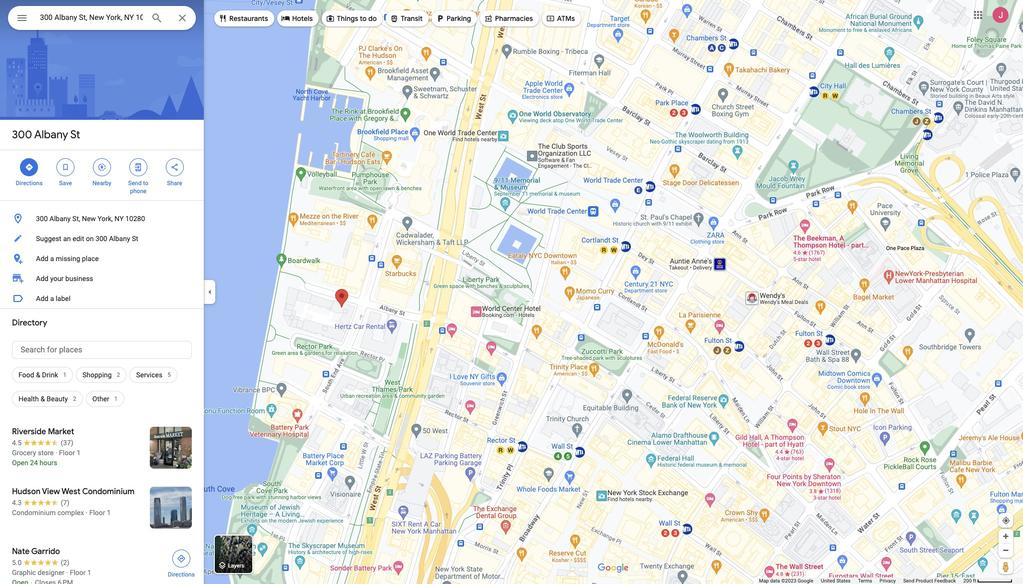 Task type: vqa. For each thing, say whether or not it's contained in the screenshot.


Task type: describe. For each thing, give the bounding box(es) containing it.
food
[[18, 371, 34, 379]]

show street view coverage image
[[999, 560, 1013, 575]]

shopping
[[82, 371, 112, 379]]

300 Albany St, New York, NY 10280 field
[[8, 6, 196, 30]]

label
[[56, 295, 71, 303]]

directions inside directions button
[[168, 572, 195, 579]]

1 for condominium complex · floor 1
[[107, 509, 111, 517]]

do
[[368, 14, 377, 23]]

states
[[836, 579, 851, 584]]

health
[[18, 395, 39, 403]]

 button
[[8, 6, 36, 32]]

200 ft button
[[963, 579, 1013, 584]]

1 inside the other 1
[[114, 396, 118, 403]]

parking
[[447, 14, 471, 23]]

beauty
[[47, 395, 68, 403]]

5.0
[[12, 559, 22, 567]]

business
[[65, 275, 93, 283]]

directions inside actions for 300 albany st region
[[16, 180, 43, 187]]

directions image
[[177, 555, 186, 564]]

hudson
[[12, 487, 40, 497]]


[[390, 13, 399, 24]]

view
[[42, 487, 60, 497]]

ft
[[973, 579, 976, 584]]

an
[[63, 235, 71, 243]]

2 vertical spatial floor
[[70, 569, 86, 577]]

west
[[62, 487, 80, 497]]

food & drink 1
[[18, 371, 66, 379]]

add a missing place button
[[0, 249, 204, 269]]

 hotels
[[281, 13, 313, 24]]

edit
[[73, 235, 84, 243]]


[[170, 162, 179, 173]]

zoom in image
[[1002, 533, 1010, 541]]

privacy
[[880, 579, 896, 584]]

& for drink
[[36, 371, 40, 379]]

300 for 300 albany st, new york, ny 10280
[[36, 215, 48, 223]]

united states
[[821, 579, 851, 584]]

add your business
[[36, 275, 93, 283]]

 pharmacies
[[484, 13, 533, 24]]

garrido
[[31, 547, 60, 557]]

your
[[50, 275, 64, 283]]

300 albany st, new york, ny 10280 button
[[0, 209, 204, 229]]


[[326, 13, 335, 24]]

· for market
[[55, 449, 57, 457]]

1 for graphic designer · floor 1
[[87, 569, 91, 577]]

open
[[12, 459, 28, 467]]

send to phone
[[128, 180, 148, 195]]

1 horizontal spatial ·
[[66, 569, 68, 577]]

footer inside google maps element
[[759, 578, 963, 585]]


[[546, 13, 555, 24]]

things
[[337, 14, 358, 23]]

actions for 300 albany st region
[[0, 150, 204, 200]]

 restaurants
[[218, 13, 268, 24]]

4.3
[[12, 499, 22, 507]]

nate garrido
[[12, 547, 60, 557]]

st,
[[72, 215, 80, 223]]

pharmacies
[[495, 14, 533, 23]]

condominium complex · floor 1
[[12, 509, 111, 517]]


[[134, 162, 143, 173]]

 atms
[[546, 13, 575, 24]]


[[61, 162, 70, 173]]


[[16, 11, 28, 25]]

services 5
[[136, 371, 171, 379]]

none text field inside 300 albany st main content
[[12, 341, 192, 359]]

united states button
[[821, 578, 851, 585]]

nate
[[12, 547, 30, 557]]

ny
[[115, 215, 124, 223]]

1 inside the food & drink 1
[[63, 372, 66, 379]]

1 for grocery store · floor 1 open 24 hours
[[77, 449, 81, 457]]

atms
[[557, 14, 575, 23]]

· for view
[[86, 509, 88, 517]]

floor for market
[[59, 449, 75, 457]]

grocery
[[12, 449, 36, 457]]

a for missing
[[50, 255, 54, 263]]

york,
[[98, 215, 113, 223]]

suggest
[[36, 235, 61, 243]]

product
[[916, 579, 933, 584]]

feedback
[[934, 579, 956, 584]]

terms button
[[858, 578, 872, 585]]

2 inside health & beauty 2
[[73, 396, 76, 403]]

graphic
[[12, 569, 36, 577]]

(7)
[[61, 499, 69, 507]]

2 vertical spatial 300
[[95, 235, 107, 243]]

show your location image
[[1002, 517, 1011, 526]]

to inside  things to do
[[360, 14, 367, 23]]

floor for view
[[89, 509, 105, 517]]

add your business link
[[0, 269, 204, 289]]

send product feedback button
[[903, 578, 956, 585]]

drink
[[42, 371, 58, 379]]

directions button
[[162, 547, 201, 579]]

riverside
[[12, 427, 46, 437]]


[[218, 13, 227, 24]]

1 horizontal spatial condominium
[[82, 487, 134, 497]]


[[97, 162, 106, 173]]

place
[[82, 255, 99, 263]]

add for add a label
[[36, 295, 48, 303]]

restaurants
[[229, 14, 268, 23]]

store
[[38, 449, 54, 457]]

hotels
[[292, 14, 313, 23]]

collapse side panel image
[[204, 287, 215, 298]]

 things to do
[[326, 13, 377, 24]]



Task type: locate. For each thing, give the bounding box(es) containing it.
complex
[[57, 509, 84, 517]]

add a label
[[36, 295, 71, 303]]

1 vertical spatial st
[[132, 235, 138, 243]]

add inside add a missing place button
[[36, 255, 48, 263]]

floor right the complex
[[89, 509, 105, 517]]

0 vertical spatial add
[[36, 255, 48, 263]]

add inside add a label button
[[36, 295, 48, 303]]

2 horizontal spatial 300
[[95, 235, 107, 243]]

health & beauty 2
[[18, 395, 76, 403]]

phone
[[130, 188, 147, 195]]

0 vertical spatial a
[[50, 255, 54, 263]]

market
[[48, 427, 74, 437]]

5.0 stars 2 reviews image
[[12, 558, 69, 568]]

st inside button
[[132, 235, 138, 243]]

1 right the complex
[[107, 509, 111, 517]]

a
[[50, 255, 54, 263], [50, 295, 54, 303]]

1 right store
[[77, 449, 81, 457]]

· inside grocery store · floor 1 open 24 hours
[[55, 449, 57, 457]]

directions down ''
[[16, 180, 43, 187]]

hudson view west condominium
[[12, 487, 134, 497]]

privacy button
[[880, 578, 896, 585]]

1 horizontal spatial 2
[[117, 372, 120, 379]]

0 horizontal spatial to
[[143, 180, 148, 187]]

2 horizontal spatial ·
[[86, 509, 88, 517]]

floor down (37)
[[59, 449, 75, 457]]

0 vertical spatial &
[[36, 371, 40, 379]]

terms
[[858, 579, 872, 584]]

0 vertical spatial to
[[360, 14, 367, 23]]

st up actions for 300 albany st region
[[70, 128, 80, 142]]

4.5
[[12, 439, 22, 447]]

300 albany st main content
[[0, 0, 204, 585]]

 search field
[[8, 6, 196, 32]]

2 vertical spatial albany
[[109, 235, 130, 243]]

& for beauty
[[41, 395, 45, 403]]

0 horizontal spatial &
[[36, 371, 40, 379]]

200
[[963, 579, 972, 584]]

on
[[86, 235, 94, 243]]

send inside send product feedback button
[[903, 579, 914, 584]]

1 vertical spatial albany
[[49, 215, 71, 223]]

0 vertical spatial floor
[[59, 449, 75, 457]]

albany up  at the left of page
[[34, 128, 68, 142]]

0 horizontal spatial 2
[[73, 396, 76, 403]]

0 vertical spatial condominium
[[82, 487, 134, 497]]

1 vertical spatial condominium
[[12, 509, 56, 517]]


[[25, 162, 34, 173]]

300 albany st, new york, ny 10280
[[36, 215, 145, 223]]

new
[[82, 215, 96, 223]]

send for send to phone
[[128, 180, 142, 187]]

save
[[59, 180, 72, 187]]

0 vertical spatial send
[[128, 180, 142, 187]]

1 vertical spatial 2
[[73, 396, 76, 403]]

suggest an edit on 300 albany st
[[36, 235, 138, 243]]

hours
[[40, 459, 57, 467]]

300 for 300 albany st
[[12, 128, 32, 142]]

layers
[[228, 563, 244, 570]]

10280
[[125, 215, 145, 223]]

none field inside 300 albany st, new york, ny 10280 field
[[40, 11, 143, 23]]

nearby
[[92, 180, 111, 187]]

0 horizontal spatial ·
[[55, 449, 57, 457]]

&
[[36, 371, 40, 379], [41, 395, 45, 403]]

missing
[[56, 255, 80, 263]]

300 up ''
[[12, 128, 32, 142]]

albany for st,
[[49, 215, 71, 223]]

1 vertical spatial floor
[[89, 509, 105, 517]]

zoom out image
[[1002, 547, 1010, 555]]

· down (2)
[[66, 569, 68, 577]]

google account: james peterson  
(james.peterson1902@gmail.com) image
[[993, 7, 1009, 23]]

condominium right 'west'
[[82, 487, 134, 497]]

footer containing map data ©2023 google
[[759, 578, 963, 585]]

1 horizontal spatial to
[[360, 14, 367, 23]]

1 a from the top
[[50, 255, 54, 263]]

floor inside grocery store · floor 1 open 24 hours
[[59, 449, 75, 457]]

other
[[92, 395, 109, 403]]

1 vertical spatial ·
[[86, 509, 88, 517]]

1 horizontal spatial directions
[[168, 572, 195, 579]]

a for label
[[50, 295, 54, 303]]

st down 10280
[[132, 235, 138, 243]]

0 vertical spatial 300
[[12, 128, 32, 142]]

albany left 'st,' at the left top
[[49, 215, 71, 223]]

5
[[167, 372, 171, 379]]


[[484, 13, 493, 24]]

0 horizontal spatial directions
[[16, 180, 43, 187]]

200 ft
[[963, 579, 976, 584]]

 parking
[[436, 13, 471, 24]]

send left product
[[903, 579, 914, 584]]

floor right designer
[[70, 569, 86, 577]]

2 add from the top
[[36, 275, 48, 283]]

suggest an edit on 300 albany st button
[[0, 229, 204, 249]]

0 vertical spatial 2
[[117, 372, 120, 379]]

a left missing
[[50, 255, 54, 263]]

to inside the send to phone
[[143, 180, 148, 187]]

condominium
[[82, 487, 134, 497], [12, 509, 56, 517]]

1 vertical spatial to
[[143, 180, 148, 187]]

add left your
[[36, 275, 48, 283]]

a left label
[[50, 295, 54, 303]]

300 albany st
[[12, 128, 80, 142]]

directory
[[12, 318, 47, 328]]

add for add your business
[[36, 275, 48, 283]]

add for add a missing place
[[36, 255, 48, 263]]

None text field
[[12, 341, 192, 359]]

·
[[55, 449, 57, 457], [86, 509, 88, 517], [66, 569, 68, 577]]

google
[[798, 579, 813, 584]]

data
[[770, 579, 780, 584]]

 transit
[[390, 13, 423, 24]]

2 right shopping
[[117, 372, 120, 379]]

1 add from the top
[[36, 255, 48, 263]]

4.3 stars 7 reviews image
[[12, 498, 69, 508]]

4.5 stars 37 reviews image
[[12, 438, 73, 448]]

2 inside shopping 2
[[117, 372, 120, 379]]

add inside add your business link
[[36, 275, 48, 283]]

send inside the send to phone
[[128, 180, 142, 187]]

1 right drink
[[63, 372, 66, 379]]

add down suggest
[[36, 255, 48, 263]]

0 vertical spatial st
[[70, 128, 80, 142]]

& right health
[[41, 395, 45, 403]]

1 vertical spatial directions
[[168, 572, 195, 579]]

©2023
[[781, 579, 796, 584]]

united
[[821, 579, 835, 584]]

1
[[63, 372, 66, 379], [114, 396, 118, 403], [77, 449, 81, 457], [107, 509, 111, 517], [87, 569, 91, 577]]

add a missing place
[[36, 255, 99, 263]]

add left label
[[36, 295, 48, 303]]

1 horizontal spatial &
[[41, 395, 45, 403]]

2
[[117, 372, 120, 379], [73, 396, 76, 403]]

other 1
[[92, 395, 118, 403]]

300 right on
[[95, 235, 107, 243]]

1 vertical spatial send
[[903, 579, 914, 584]]

directions down directions icon
[[168, 572, 195, 579]]

2 vertical spatial ·
[[66, 569, 68, 577]]

google maps element
[[0, 0, 1023, 585]]

to left do at the top left of the page
[[360, 14, 367, 23]]

to up phone
[[143, 180, 148, 187]]

albany down ny
[[109, 235, 130, 243]]

footer
[[759, 578, 963, 585]]

riverside market
[[12, 427, 74, 437]]

0 horizontal spatial condominium
[[12, 509, 56, 517]]

transit
[[401, 14, 423, 23]]

& right food
[[36, 371, 40, 379]]

1 vertical spatial &
[[41, 395, 45, 403]]

send
[[128, 180, 142, 187], [903, 579, 914, 584]]

0 vertical spatial directions
[[16, 180, 43, 187]]

1 right other
[[114, 396, 118, 403]]


[[281, 13, 290, 24]]

· right store
[[55, 449, 57, 457]]

1 inside grocery store · floor 1 open 24 hours
[[77, 449, 81, 457]]

(2)
[[61, 559, 69, 567]]

grocery store · floor 1 open 24 hours
[[12, 449, 81, 467]]

3 add from the top
[[36, 295, 48, 303]]

None field
[[40, 11, 143, 23]]


[[436, 13, 445, 24]]

300 up suggest
[[36, 215, 48, 223]]

0 horizontal spatial 300
[[12, 128, 32, 142]]

1 vertical spatial 300
[[36, 215, 48, 223]]

add
[[36, 255, 48, 263], [36, 275, 48, 283], [36, 295, 48, 303]]

0 horizontal spatial send
[[128, 180, 142, 187]]

1 horizontal spatial send
[[903, 579, 914, 584]]

1 vertical spatial add
[[36, 275, 48, 283]]

designer
[[38, 569, 64, 577]]

1 horizontal spatial st
[[132, 235, 138, 243]]

send up phone
[[128, 180, 142, 187]]

share
[[167, 180, 182, 187]]

0 vertical spatial ·
[[55, 449, 57, 457]]

0 horizontal spatial st
[[70, 128, 80, 142]]

shopping 2
[[82, 371, 120, 379]]

send for send product feedback
[[903, 579, 914, 584]]

(37)
[[61, 439, 73, 447]]

send product feedback
[[903, 579, 956, 584]]

2 right beauty
[[73, 396, 76, 403]]

albany for st
[[34, 128, 68, 142]]

graphic designer · floor 1
[[12, 569, 91, 577]]

condominium down 4.3 stars 7 reviews image
[[12, 509, 56, 517]]

24
[[30, 459, 38, 467]]

0 vertical spatial albany
[[34, 128, 68, 142]]

1 vertical spatial a
[[50, 295, 54, 303]]

2 a from the top
[[50, 295, 54, 303]]

1 right designer
[[87, 569, 91, 577]]

· right the complex
[[86, 509, 88, 517]]

2 vertical spatial add
[[36, 295, 48, 303]]

1 horizontal spatial 300
[[36, 215, 48, 223]]

services
[[136, 371, 162, 379]]



